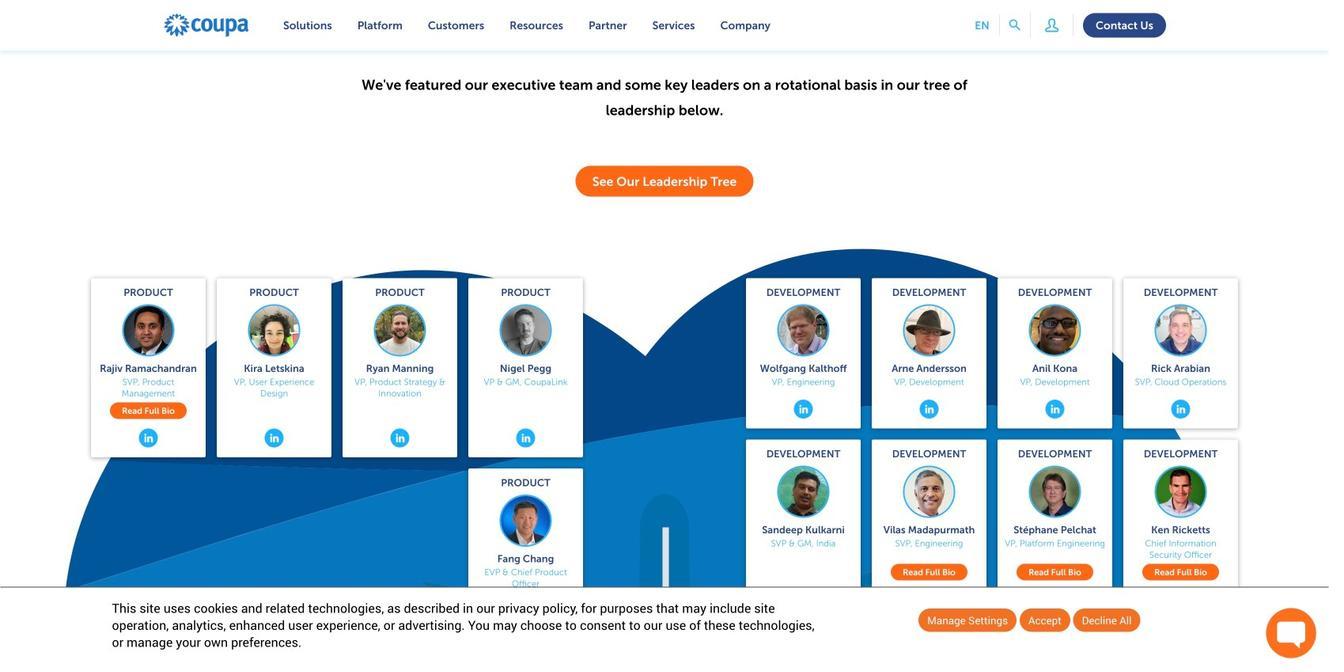 Task type: describe. For each thing, give the bounding box(es) containing it.
mag glass image
[[1010, 20, 1021, 31]]

nigel pegg coupa image
[[501, 306, 551, 355]]

2 arne andersson image from the left
[[1031, 306, 1080, 355]]

kira letskina coupa image
[[250, 306, 299, 355]]

linkedin image for wolfgang kalthoff image
[[794, 400, 813, 419]]

vilas madapurmath image
[[905, 467, 954, 516]]

wolfgang kalthoff image
[[779, 306, 828, 355]]

sandeep kulkarni image
[[779, 467, 828, 516]]

linkedin image for nigel pegg coupa image
[[516, 429, 535, 448]]

ken ricketts image
[[1157, 467, 1206, 516]]



Task type: vqa. For each thing, say whether or not it's contained in the screenshot.
Arne Andersson image
yes



Task type: locate. For each thing, give the bounding box(es) containing it.
rick arabian image
[[1157, 306, 1206, 355]]

arne andersson image
[[905, 306, 954, 355], [1031, 306, 1080, 355]]

linkedin image for 1st arne andersson "image" from the right
[[1046, 400, 1065, 419]]

stéphane pelchat image
[[1031, 467, 1080, 516]]

1 horizontal spatial arne andersson image
[[1031, 306, 1080, 355]]

linkedin image for "ryan manning coupa" image in the left of the page
[[391, 429, 410, 448]]

fang chang - coupa image
[[501, 496, 551, 545]]

linkedin image for first arne andersson "image"
[[920, 400, 939, 419]]

linkedin image
[[1172, 400, 1191, 419], [139, 429, 158, 448], [265, 429, 284, 448], [920, 590, 939, 609]]

ryan manning coupa image
[[376, 306, 425, 355]]

home image
[[163, 13, 250, 38]]

0 horizontal spatial arne andersson image
[[905, 306, 954, 355]]

1 arne andersson image from the left
[[905, 306, 954, 355]]

rajiv ramachandran image
[[124, 306, 173, 355]]

platform_user_centric image
[[1041, 14, 1064, 37]]

linkedin image
[[794, 400, 813, 419], [920, 400, 939, 419], [1046, 400, 1065, 419], [391, 429, 410, 448], [516, 429, 535, 448], [1046, 590, 1065, 609], [516, 619, 535, 638]]



